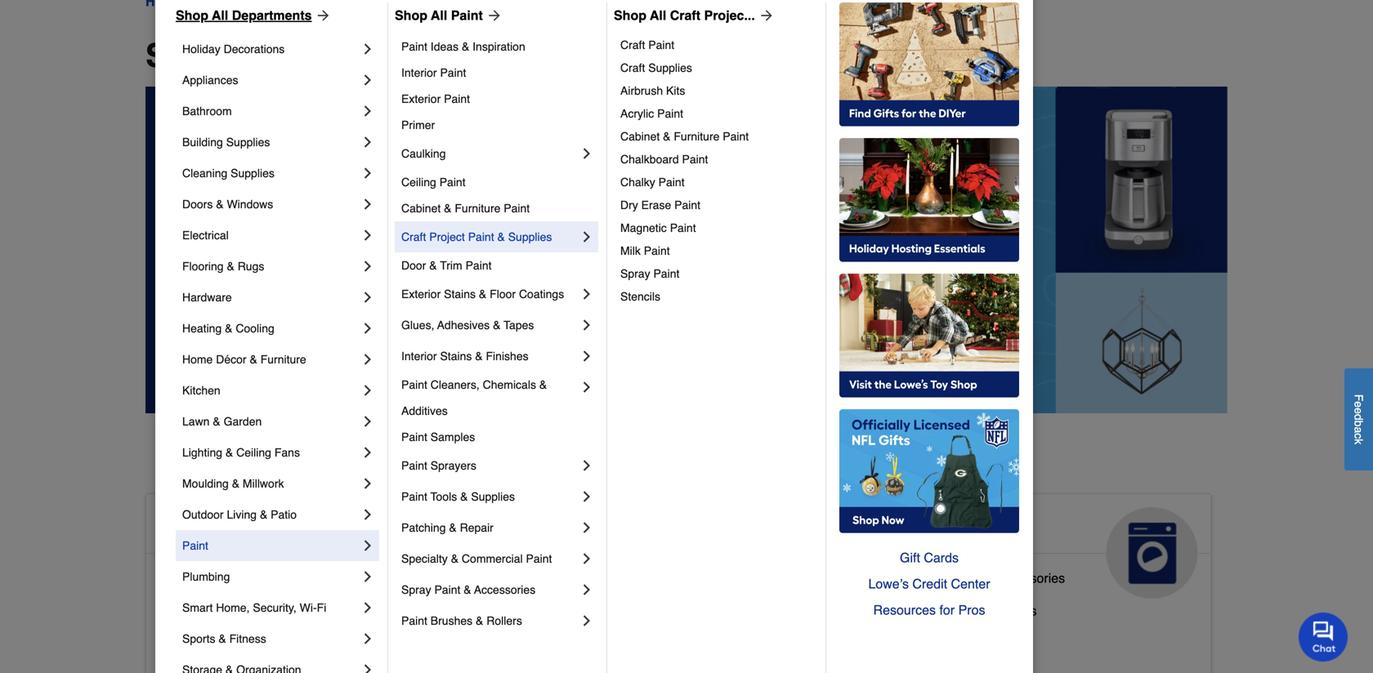Task type: vqa. For each thing, say whether or not it's contained in the screenshot.
Storage on the bottom
no



Task type: describe. For each thing, give the bounding box(es) containing it.
chevron right image for glues, adhesives & tapes
[[579, 317, 595, 333]]

animal & pet care image
[[742, 508, 834, 599]]

airbrush kits
[[620, 84, 685, 97]]

chevron right image for heating & cooling
[[360, 320, 376, 337]]

windows
[[227, 198, 273, 211]]

project
[[429, 230, 465, 244]]

paint down caulking
[[439, 176, 466, 189]]

specialty
[[401, 553, 448, 566]]

craft supplies
[[620, 61, 692, 74]]

chevron right image for patching & repair
[[579, 520, 595, 536]]

& right lighting
[[226, 446, 233, 459]]

chevron right image for hardware
[[360, 289, 376, 306]]

1 vertical spatial cabinet & furniture paint link
[[401, 195, 595, 222]]

resources for pros link
[[839, 597, 1019, 624]]

interior for interior stains & finishes
[[401, 350, 437, 363]]

ceiling paint link
[[401, 169, 595, 195]]

accessible home image
[[378, 508, 470, 599]]

enjoy savings year-round. no matter what you're shopping for, find what you need at a great price. image
[[145, 87, 1228, 414]]

holiday decorations link
[[182, 34, 360, 65]]

find gifts for the diyer. image
[[839, 2, 1019, 127]]

paint tools & supplies
[[401, 490, 515, 503]]

moulding & millwork
[[182, 477, 284, 490]]

& inside animal & pet care
[[606, 514, 623, 540]]

stains for exterior
[[444, 288, 476, 301]]

stains for interior
[[440, 350, 472, 363]]

paint down "dry erase paint"
[[670, 222, 696, 235]]

0 horizontal spatial ceiling
[[236, 446, 271, 459]]

animal & pet care
[[524, 514, 665, 566]]

gift cards
[[900, 550, 959, 566]]

home décor & furniture
[[182, 353, 306, 366]]

accessible entry & home
[[159, 636, 307, 651]]

& right "lawn"
[[213, 415, 220, 428]]

gift cards link
[[839, 545, 1019, 571]]

supplies for livestock supplies
[[582, 597, 632, 612]]

accessible for accessible bedroom
[[159, 604, 222, 619]]

& up door & trim paint link
[[497, 230, 505, 244]]

lawn & garden
[[182, 415, 262, 428]]

tools
[[430, 490, 457, 503]]

houses,
[[584, 630, 632, 645]]

exterior paint
[[401, 92, 470, 105]]

craft project paint & supplies link
[[401, 222, 579, 253]]

chevron right image for moulding & millwork
[[360, 476, 376, 492]]

arrow right image for shop all paint
[[483, 7, 503, 24]]

chevron right image for flooring & rugs
[[360, 258, 376, 275]]

holiday decorations
[[182, 43, 285, 56]]

shop
[[145, 37, 227, 74]]

accessible for accessible bathroom
[[159, 571, 222, 586]]

animal
[[524, 514, 600, 540]]

livestock supplies
[[524, 597, 632, 612]]

chalky paint
[[620, 176, 685, 189]]

flooring
[[182, 260, 224, 273]]

paint up door & trim paint link
[[468, 230, 494, 244]]

appliance parts & accessories
[[888, 571, 1065, 586]]

electrical link
[[182, 220, 360, 251]]

& left floor
[[479, 288, 487, 301]]

finishes
[[486, 350, 529, 363]]

primer
[[401, 119, 435, 132]]

all for craft
[[650, 8, 666, 23]]

& up the chalkboard paint
[[663, 130, 671, 143]]

accessible bedroom
[[159, 604, 279, 619]]

all down shop all departments link
[[236, 37, 277, 74]]

cleaners,
[[431, 378, 480, 392]]

chalkboard paint link
[[620, 148, 814, 171]]

chevron right image for electrical
[[360, 227, 376, 244]]

1 horizontal spatial cabinet & furniture paint
[[620, 130, 749, 143]]

1 vertical spatial cabinet & furniture paint
[[401, 202, 530, 215]]

smart home, security, wi-fi
[[182, 602, 326, 615]]

sports & fitness
[[182, 633, 266, 646]]

accessible entry & home link
[[159, 633, 307, 665]]

cards
[[924, 550, 959, 566]]

building supplies link
[[182, 127, 360, 158]]

1 e from the top
[[1352, 401, 1365, 408]]

caulking
[[401, 147, 446, 160]]

paint down magnetic paint
[[644, 244, 670, 257]]

additives
[[401, 405, 448, 418]]

0 vertical spatial cabinet
[[620, 130, 660, 143]]

resources for pros
[[873, 603, 985, 618]]

paint up chalkboard paint link
[[723, 130, 749, 143]]

appliances image
[[1106, 508, 1198, 599]]

paint down additives
[[401, 431, 427, 444]]

& left repair
[[449, 521, 457, 535]]

officially licensed n f l gifts. shop now. image
[[839, 409, 1019, 534]]

chevron right image for paint tools & supplies
[[579, 489, 595, 505]]

glues,
[[401, 319, 434, 332]]

furniture right houses,
[[648, 630, 700, 645]]

furniture down heating & cooling link
[[260, 353, 306, 366]]

accessible for accessible entry & home
[[159, 636, 222, 651]]

& left cooling
[[225, 322, 233, 335]]

paint down paint samples in the bottom of the page
[[401, 459, 427, 472]]

& left pros
[[947, 604, 956, 619]]

magnetic paint
[[620, 222, 696, 235]]

1 horizontal spatial appliances link
[[875, 494, 1211, 599]]

fans
[[275, 446, 300, 459]]

dry erase paint link
[[620, 194, 814, 217]]

chalky
[[620, 176, 655, 189]]

projec...
[[704, 8, 755, 23]]

cooling
[[236, 322, 275, 335]]

plumbing
[[182, 571, 230, 584]]

entry
[[226, 636, 256, 651]]

paint down interior paint
[[444, 92, 470, 105]]

& left "finishes"
[[475, 350, 483, 363]]

home inside 'link'
[[272, 636, 307, 651]]

lawn
[[182, 415, 210, 428]]

& left tapes
[[493, 319, 501, 332]]

chevron right image for building supplies
[[360, 134, 376, 150]]

paint up craft supplies
[[648, 38, 674, 51]]

spray paint & accessories link
[[401, 575, 579, 606]]

0 vertical spatial bathroom
[[182, 105, 232, 118]]

chevron right image for paint brushes & rollers
[[579, 613, 595, 629]]

magnetic paint link
[[620, 217, 814, 239]]

repair
[[460, 521, 494, 535]]

interior for interior paint
[[401, 66, 437, 79]]

paint left tools
[[401, 490, 427, 503]]

samples
[[431, 431, 475, 444]]

lowe's
[[868, 577, 909, 592]]

paint up paint ideas & inspiration
[[451, 8, 483, 23]]

wi-
[[300, 602, 317, 615]]

& up project
[[444, 202, 452, 215]]

& right tools
[[460, 490, 468, 503]]

security,
[[253, 602, 297, 615]]

spray for spray paint & accessories
[[401, 584, 431, 597]]

airbrush kits link
[[620, 79, 814, 102]]

2 e from the top
[[1352, 408, 1365, 414]]

& inside "link"
[[260, 508, 268, 521]]

all for paint
[[431, 8, 447, 23]]

brushes
[[431, 615, 473, 628]]

craft paint link
[[620, 34, 814, 56]]

pet inside 'pet beds, houses, & furniture' link
[[524, 630, 543, 645]]

specialty & commercial paint link
[[401, 544, 579, 575]]

departments for shop all departments
[[286, 37, 486, 74]]

& left the rugs
[[227, 260, 234, 273]]

paint down animal
[[526, 553, 552, 566]]

supplies up door & trim paint link
[[508, 230, 552, 244]]

furniture up chalkboard paint link
[[674, 130, 720, 143]]

craft project paint & supplies
[[401, 230, 552, 244]]

chalkboard paint
[[620, 153, 708, 166]]

paint tools & supplies link
[[401, 481, 579, 512]]

magnetic
[[620, 222, 667, 235]]

decorations
[[224, 43, 285, 56]]

patching
[[401, 521, 446, 535]]

dry erase paint
[[620, 199, 701, 212]]

spray paint & accessories
[[401, 584, 536, 597]]

chevron right image for outdoor living & patio
[[360, 507, 376, 523]]

& left trim
[[429, 259, 437, 272]]

cleaning
[[182, 167, 227, 180]]

& right parts
[[983, 571, 992, 586]]

heating
[[182, 322, 222, 335]]

furniture up "craft project paint & supplies" at the top left of page
[[455, 202, 501, 215]]

doors
[[182, 198, 213, 211]]

beds,
[[547, 630, 580, 645]]

accessible home link
[[146, 494, 483, 599]]

rugs
[[238, 260, 264, 273]]

interior paint link
[[401, 60, 595, 86]]

paint down outdoor
[[182, 539, 208, 553]]

0 vertical spatial appliances
[[182, 74, 238, 87]]

1 horizontal spatial appliances
[[888, 514, 1010, 540]]

chevron right image for paint
[[360, 538, 376, 554]]

paint up chalky paint link
[[682, 153, 708, 166]]

visit the lowe's toy shop. image
[[839, 274, 1019, 398]]

trim
[[440, 259, 462, 272]]



Task type: locate. For each thing, give the bounding box(es) containing it.
craft up craft paint link at the top of page
[[670, 8, 701, 23]]

exterior for exterior stains & floor coatings
[[401, 288, 441, 301]]

chevron right image for lighting & ceiling fans
[[360, 445, 376, 461]]

& right chemicals
[[539, 378, 547, 392]]

shop up the holiday
[[176, 8, 208, 23]]

pet beds, houses, & furniture
[[524, 630, 700, 645]]

cleaning supplies
[[182, 167, 275, 180]]

3 arrow right image from the left
[[755, 7, 775, 24]]

0 horizontal spatial accessories
[[474, 584, 536, 597]]

airbrush
[[620, 84, 663, 97]]

milk paint link
[[620, 239, 814, 262]]

0 vertical spatial stains
[[444, 288, 476, 301]]

hardware
[[182, 291, 232, 304]]

garden
[[224, 415, 262, 428]]

1 horizontal spatial ceiling
[[401, 176, 436, 189]]

heating & cooling
[[182, 322, 275, 335]]

1 horizontal spatial accessories
[[995, 571, 1065, 586]]

craft paint
[[620, 38, 674, 51]]

stains up the cleaners,
[[440, 350, 472, 363]]

care
[[524, 540, 574, 566]]

chevron right image for home décor & furniture
[[360, 351, 376, 368]]

cabinet & furniture paint link up chalky paint link
[[620, 125, 814, 148]]

accessible down smart
[[159, 636, 222, 651]]

1 vertical spatial appliances
[[888, 514, 1010, 540]]

0 vertical spatial ceiling
[[401, 176, 436, 189]]

2 shop from the left
[[395, 8, 427, 23]]

supplies up windows
[[231, 167, 275, 180]]

coatings
[[519, 288, 564, 301]]

home décor & furniture link
[[182, 344, 360, 375]]

arrow right image for shop all departments
[[312, 7, 331, 24]]

acrylic
[[620, 107, 654, 120]]

flooring & rugs link
[[182, 251, 360, 282]]

building supplies
[[182, 136, 270, 149]]

décor
[[216, 353, 247, 366]]

shop up the 'craft paint'
[[614, 8, 647, 23]]

cleaning supplies link
[[182, 158, 360, 189]]

2 vertical spatial home
[[272, 636, 307, 651]]

beverage & wine chillers
[[888, 604, 1037, 619]]

arrow right image inside the shop all paint link
[[483, 7, 503, 24]]

supplies up cleaning supplies on the top
[[226, 136, 270, 149]]

craft up craft supplies
[[620, 38, 645, 51]]

ideas
[[431, 40, 459, 53]]

arrow right image up shop all departments
[[312, 7, 331, 24]]

craft supplies link
[[620, 56, 814, 79]]

2 interior from the top
[[401, 350, 437, 363]]

0 horizontal spatial cabinet & furniture paint link
[[401, 195, 595, 222]]

0 horizontal spatial shop
[[176, 8, 208, 23]]

1 horizontal spatial shop
[[395, 8, 427, 23]]

paint link
[[182, 530, 360, 562]]

arrow right image for shop all craft projec...
[[755, 7, 775, 24]]

spray down milk
[[620, 267, 650, 280]]

3 shop from the left
[[614, 8, 647, 23]]

moulding
[[182, 477, 229, 490]]

0 vertical spatial exterior
[[401, 92, 441, 105]]

shop for shop all paint
[[395, 8, 427, 23]]

paint down kits
[[657, 107, 683, 120]]

supplies up kits
[[648, 61, 692, 74]]

1 vertical spatial spray
[[401, 584, 431, 597]]

accessories for appliance parts & accessories
[[995, 571, 1065, 586]]

furniture
[[674, 130, 720, 143], [455, 202, 501, 215], [260, 353, 306, 366], [648, 630, 700, 645]]

appliances link
[[182, 65, 360, 96], [875, 494, 1211, 599]]

appliances link down decorations
[[182, 65, 360, 96]]

paint left brushes
[[401, 615, 427, 628]]

shop for shop all craft projec...
[[614, 8, 647, 23]]

& down accessible bedroom link
[[219, 633, 226, 646]]

cabinet down ceiling paint
[[401, 202, 441, 215]]

craft
[[670, 8, 701, 23], [620, 38, 645, 51], [620, 61, 645, 74], [401, 230, 426, 244]]

accessories up 'rollers'
[[474, 584, 536, 597]]

craft up airbrush
[[620, 61, 645, 74]]

holiday hosting essentials. image
[[839, 138, 1019, 262]]

accessible bathroom link
[[159, 567, 282, 600]]

electrical
[[182, 229, 229, 242]]

& inside 'link'
[[260, 636, 268, 651]]

0 horizontal spatial pet
[[524, 630, 543, 645]]

0 vertical spatial pet
[[629, 514, 665, 540]]

bathroom up smart home, security, wi-fi
[[226, 571, 282, 586]]

shop all departments
[[145, 37, 486, 74]]

caulking link
[[401, 138, 579, 169]]

chevron right image for caulking
[[579, 145, 595, 162]]

e up the b
[[1352, 408, 1365, 414]]

1 horizontal spatial spray
[[620, 267, 650, 280]]

paint down ideas
[[440, 66, 466, 79]]

door & trim paint
[[401, 259, 492, 272]]

3 accessible from the top
[[159, 604, 222, 619]]

4 accessible from the top
[[159, 636, 222, 651]]

resources
[[873, 603, 936, 618]]

home
[[182, 353, 213, 366], [285, 514, 349, 540], [272, 636, 307, 651]]

stains
[[444, 288, 476, 301], [440, 350, 472, 363]]

&
[[462, 40, 469, 53], [663, 130, 671, 143], [216, 198, 224, 211], [444, 202, 452, 215], [497, 230, 505, 244], [429, 259, 437, 272], [227, 260, 234, 273], [479, 288, 487, 301], [493, 319, 501, 332], [225, 322, 233, 335], [475, 350, 483, 363], [250, 353, 257, 366], [539, 378, 547, 392], [213, 415, 220, 428], [226, 446, 233, 459], [232, 477, 240, 490], [460, 490, 468, 503], [260, 508, 268, 521], [606, 514, 623, 540], [449, 521, 457, 535], [451, 553, 459, 566], [983, 571, 992, 586], [464, 584, 471, 597], [947, 604, 956, 619], [476, 615, 483, 628], [636, 630, 644, 645], [219, 633, 226, 646], [260, 636, 268, 651]]

supplies for craft supplies
[[648, 61, 692, 74]]

departments up exterior paint
[[286, 37, 486, 74]]

& right animal
[[606, 514, 623, 540]]

& left "patio"
[[260, 508, 268, 521]]

all up holiday decorations
[[212, 8, 228, 23]]

1 horizontal spatial pet
[[629, 514, 665, 540]]

1 accessible from the top
[[159, 514, 279, 540]]

arrow right image
[[312, 7, 331, 24], [483, 7, 503, 24], [755, 7, 775, 24]]

1 vertical spatial stains
[[440, 350, 472, 363]]

2 arrow right image from the left
[[483, 7, 503, 24]]

cabinet & furniture paint up the chalkboard paint
[[620, 130, 749, 143]]

sports & fitness link
[[182, 624, 360, 655]]

0 vertical spatial appliances link
[[182, 65, 360, 96]]

shop for shop all departments
[[176, 8, 208, 23]]

chevron right image for craft project paint & supplies
[[579, 229, 595, 245]]

1 vertical spatial interior
[[401, 350, 437, 363]]

departments up holiday decorations link
[[232, 8, 312, 23]]

erase
[[641, 199, 671, 212]]

tapes
[[504, 319, 534, 332]]

0 horizontal spatial spray
[[401, 584, 431, 597]]

& right "doors"
[[216, 198, 224, 211]]

craft for craft paint
[[620, 38, 645, 51]]

1 vertical spatial home
[[285, 514, 349, 540]]

accessible up sports
[[159, 604, 222, 619]]

hardware link
[[182, 282, 360, 313]]

chevron right image for kitchen
[[360, 383, 376, 399]]

supplies up "patching & repair" link
[[471, 490, 515, 503]]

d
[[1352, 414, 1365, 421]]

ceiling paint
[[401, 176, 466, 189]]

cabinet & furniture paint link up "craft project paint & supplies" at the top left of page
[[401, 195, 595, 222]]

e up d
[[1352, 401, 1365, 408]]

2 exterior from the top
[[401, 288, 441, 301]]

interior down glues, at the left
[[401, 350, 437, 363]]

livestock supplies link
[[524, 593, 632, 626]]

& right specialty
[[451, 553, 459, 566]]

departments
[[232, 8, 312, 23], [286, 37, 486, 74]]

accessible down moulding at the left bottom of page
[[159, 514, 279, 540]]

chevron right image for holiday decorations
[[360, 41, 376, 57]]

1 arrow right image from the left
[[312, 7, 331, 24]]

rollers
[[487, 615, 522, 628]]

cabinet & furniture paint up "craft project paint & supplies" at the top left of page
[[401, 202, 530, 215]]

k
[[1352, 439, 1365, 445]]

chevron right image for smart home, security, wi-fi
[[360, 600, 376, 616]]

arrow right image inside the shop all craft projec... link
[[755, 7, 775, 24]]

craft for craft supplies
[[620, 61, 645, 74]]

shop all craft projec... link
[[614, 6, 775, 25]]

cabinet & furniture paint link
[[620, 125, 814, 148], [401, 195, 595, 222]]

0 vertical spatial home
[[182, 353, 213, 366]]

1 horizontal spatial arrow right image
[[483, 7, 503, 24]]

f
[[1352, 394, 1365, 401]]

1 horizontal spatial cabinet
[[620, 130, 660, 143]]

all up ideas
[[431, 8, 447, 23]]

1 vertical spatial cabinet
[[401, 202, 441, 215]]

chevron right image
[[360, 72, 376, 88], [360, 227, 376, 244], [579, 229, 595, 245], [360, 258, 376, 275], [579, 286, 595, 302], [579, 348, 595, 365], [360, 383, 376, 399], [360, 414, 376, 430], [579, 551, 595, 567], [579, 582, 595, 598], [360, 631, 376, 647]]

paint cleaners, chemicals & additives link
[[401, 372, 579, 424]]

1 vertical spatial pet
[[524, 630, 543, 645]]

1 vertical spatial bathroom
[[226, 571, 282, 586]]

2 horizontal spatial shop
[[614, 8, 647, 23]]

exterior inside exterior paint link
[[401, 92, 441, 105]]

paint brushes & rollers
[[401, 615, 522, 628]]

chevron right image for appliances
[[360, 72, 376, 88]]

sprayers
[[431, 459, 476, 472]]

flooring & rugs
[[182, 260, 264, 273]]

0 vertical spatial interior
[[401, 66, 437, 79]]

glues, adhesives & tapes
[[401, 319, 534, 332]]

appliance parts & accessories link
[[888, 567, 1065, 600]]

pros
[[958, 603, 985, 618]]

arrow right image inside shop all departments link
[[312, 7, 331, 24]]

millwork
[[243, 477, 284, 490]]

paint right trim
[[466, 259, 492, 272]]

supplies for building supplies
[[226, 136, 270, 149]]

0 vertical spatial spray
[[620, 267, 650, 280]]

ceiling down caulking
[[401, 176, 436, 189]]

exterior for exterior paint
[[401, 92, 441, 105]]

interior
[[401, 66, 437, 79], [401, 350, 437, 363]]

0 vertical spatial cabinet & furniture paint
[[620, 130, 749, 143]]

chevron right image for interior stains & finishes
[[579, 348, 595, 365]]

supplies for cleaning supplies
[[231, 167, 275, 180]]

chevron right image for lawn & garden
[[360, 414, 376, 430]]

0 vertical spatial cabinet & furniture paint link
[[620, 125, 814, 148]]

paint down the chalkboard paint
[[659, 176, 685, 189]]

cabinet down 'acrylic'
[[620, 130, 660, 143]]

1 exterior from the top
[[401, 92, 441, 105]]

paint ideas & inspiration link
[[401, 34, 595, 60]]

accessible inside 'link'
[[159, 636, 222, 651]]

1 vertical spatial ceiling
[[236, 446, 271, 459]]

1 shop from the left
[[176, 8, 208, 23]]

paint inside 'link'
[[440, 66, 466, 79]]

chevron right image for exterior stains & floor coatings
[[579, 286, 595, 302]]

2 accessible from the top
[[159, 571, 222, 586]]

interior up exterior paint
[[401, 66, 437, 79]]

& right décor
[[250, 353, 257, 366]]

1 horizontal spatial cabinet & furniture paint link
[[620, 125, 814, 148]]

supplies up houses,
[[582, 597, 632, 612]]

craft for craft project paint & supplies
[[401, 230, 426, 244]]

spray down specialty
[[401, 584, 431, 597]]

f e e d b a c k button
[[1345, 368, 1373, 471]]

chevron right image for specialty & commercial paint
[[579, 551, 595, 567]]

wine
[[960, 604, 990, 619]]

outdoor living & patio link
[[182, 499, 360, 530]]

stains down trim
[[444, 288, 476, 301]]

interior stains & finishes link
[[401, 341, 579, 372]]

chevron right image for paint cleaners, chemicals & additives
[[579, 379, 595, 396]]

& right houses,
[[636, 630, 644, 645]]

exterior up primer
[[401, 92, 441, 105]]

accessible for accessible home
[[159, 514, 279, 540]]

kitchen link
[[182, 375, 360, 406]]

chevron right image for paint sprayers
[[579, 458, 595, 474]]

shop up paint ideas & inspiration
[[395, 8, 427, 23]]

ceiling
[[401, 176, 436, 189], [236, 446, 271, 459]]

all for departments
[[212, 8, 228, 23]]

inspiration
[[473, 40, 525, 53]]

interior inside interior paint 'link'
[[401, 66, 437, 79]]

accessories up chillers
[[995, 571, 1065, 586]]

& left 'rollers'
[[476, 615, 483, 628]]

0 horizontal spatial arrow right image
[[312, 7, 331, 24]]

chevron right image for plumbing
[[360, 569, 376, 585]]

interior inside interior stains & finishes link
[[401, 350, 437, 363]]

chevron right image for bathroom
[[360, 103, 376, 119]]

paint up brushes
[[434, 584, 460, 597]]

chevron right image for spray paint & accessories
[[579, 582, 595, 598]]

& right entry on the left of page
[[260, 636, 268, 651]]

paint inside paint cleaners, chemicals & additives
[[401, 378, 427, 392]]

& left millwork
[[232, 477, 240, 490]]

plumbing link
[[182, 562, 360, 593]]

chevron right image for sports & fitness
[[360, 631, 376, 647]]

& right ideas
[[462, 40, 469, 53]]

exterior inside exterior stains & floor coatings link
[[401, 288, 441, 301]]

arrow right image up craft paint link at the top of page
[[755, 7, 775, 24]]

accessories
[[995, 571, 1065, 586], [474, 584, 536, 597]]

0 horizontal spatial appliances link
[[182, 65, 360, 96]]

all up the 'craft paint'
[[650, 8, 666, 23]]

2 horizontal spatial arrow right image
[[755, 7, 775, 24]]

chevron right image for doors & windows
[[360, 196, 376, 213]]

pet inside animal & pet care
[[629, 514, 665, 540]]

& up paint brushes & rollers
[[464, 584, 471, 597]]

paint left ideas
[[401, 40, 427, 53]]

1 vertical spatial departments
[[286, 37, 486, 74]]

accessories for spray paint & accessories
[[474, 584, 536, 597]]

appliances down the holiday
[[182, 74, 238, 87]]

& inside paint cleaners, chemicals & additives
[[539, 378, 547, 392]]

1 vertical spatial appliances link
[[875, 494, 1211, 599]]

0 vertical spatial departments
[[232, 8, 312, 23]]

patching & repair
[[401, 521, 494, 535]]

chevron right image
[[360, 41, 376, 57], [360, 103, 376, 119], [360, 134, 376, 150], [579, 145, 595, 162], [360, 165, 376, 181], [360, 196, 376, 213], [360, 289, 376, 306], [579, 317, 595, 333], [360, 320, 376, 337], [360, 351, 376, 368], [579, 379, 595, 396], [360, 445, 376, 461], [579, 458, 595, 474], [360, 476, 376, 492], [579, 489, 595, 505], [360, 507, 376, 523], [579, 520, 595, 536], [360, 538, 376, 554], [360, 569, 376, 585], [360, 600, 376, 616], [579, 613, 595, 629], [360, 662, 376, 673]]

paint right erase
[[674, 199, 701, 212]]

1 interior from the top
[[401, 66, 437, 79]]

arrow right image up paint ideas & inspiration link
[[483, 7, 503, 24]]

chat invite button image
[[1299, 612, 1349, 662]]

exterior down door
[[401, 288, 441, 301]]

appliances up cards on the right of page
[[888, 514, 1010, 540]]

cabinet
[[620, 130, 660, 143], [401, 202, 441, 215]]

exterior paint link
[[401, 86, 595, 112]]

ceiling up millwork
[[236, 446, 271, 459]]

departments for shop all departments
[[232, 8, 312, 23]]

chevron right image for cleaning supplies
[[360, 165, 376, 181]]

animal & pet care link
[[510, 494, 847, 599]]

paint up additives
[[401, 378, 427, 392]]

spray for spray paint
[[620, 267, 650, 280]]

0 horizontal spatial cabinet & furniture paint
[[401, 202, 530, 215]]

pet
[[629, 514, 665, 540], [524, 630, 543, 645]]

0 horizontal spatial cabinet
[[401, 202, 441, 215]]

exterior stains & floor coatings
[[401, 288, 564, 301]]

paint down milk paint
[[653, 267, 680, 280]]

1 vertical spatial exterior
[[401, 288, 441, 301]]

appliance
[[888, 571, 945, 586]]

center
[[951, 577, 990, 592]]

c
[[1352, 433, 1365, 439]]

doors & windows link
[[182, 189, 360, 220]]

bathroom
[[182, 105, 232, 118], [226, 571, 282, 586]]

paint down the ceiling paint link
[[504, 202, 530, 215]]

bathroom up the building
[[182, 105, 232, 118]]

0 horizontal spatial appliances
[[182, 74, 238, 87]]

appliances link up chillers
[[875, 494, 1211, 599]]



